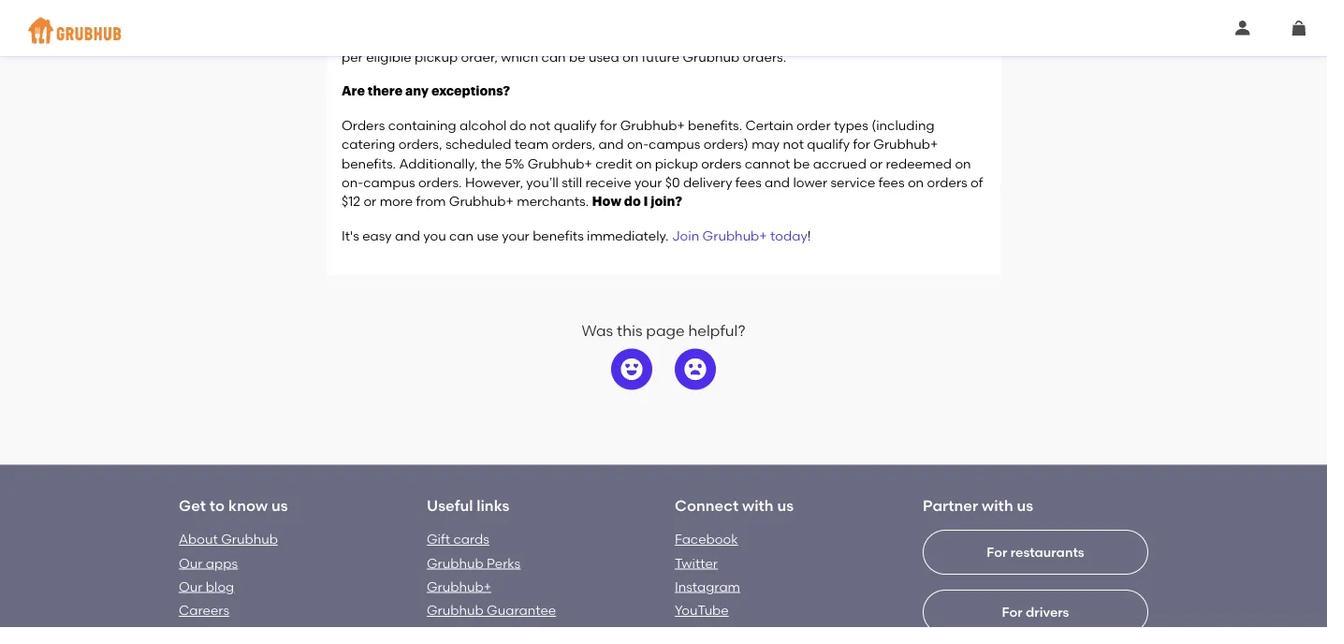Task type: vqa. For each thing, say whether or not it's contained in the screenshot.
the top on-
yes



Task type: locate. For each thing, give the bounding box(es) containing it.
on- up credit
[[627, 136, 649, 152]]

not up the team
[[530, 117, 551, 133]]

was
[[582, 322, 613, 340]]

was this page helpful?
[[582, 322, 746, 340]]

partner with us
[[923, 496, 1033, 514]]

campus up more
[[363, 174, 415, 190]]

1 vertical spatial your
[[502, 228, 530, 244]]

1 vertical spatial campus
[[363, 174, 415, 190]]

1 horizontal spatial not
[[783, 136, 804, 152]]

on down redeemed at top right
[[908, 174, 924, 190]]

with for partner
[[982, 496, 1013, 514]]

the
[[481, 155, 502, 171]]

1 vertical spatial our
[[179, 579, 203, 595]]

team
[[515, 136, 549, 152]]

2 horizontal spatial on
[[955, 155, 971, 171]]

restaurants
[[1011, 544, 1085, 560]]

do
[[510, 117, 527, 133], [624, 195, 641, 208]]

with right partner
[[982, 496, 1013, 514]]

still
[[562, 174, 582, 190]]

0 horizontal spatial us
[[271, 496, 288, 514]]

join
[[672, 228, 699, 244]]

0 horizontal spatial on-
[[342, 174, 363, 190]]

0 horizontal spatial qualify
[[554, 117, 597, 133]]

1 horizontal spatial orders,
[[552, 136, 595, 152]]

fees down cannot
[[736, 174, 762, 190]]

types
[[834, 117, 868, 133]]

benefits. down catering
[[342, 155, 396, 171]]

you'll
[[526, 174, 559, 190]]

orders, down containing
[[399, 136, 442, 152]]

benefits. up orders)
[[688, 117, 742, 133]]

page
[[646, 322, 685, 340]]

0 horizontal spatial your
[[502, 228, 530, 244]]

credit
[[595, 155, 633, 171]]

on
[[636, 155, 652, 171], [955, 155, 971, 171], [908, 174, 924, 190]]

2 us from the left
[[777, 496, 794, 514]]

0 horizontal spatial with
[[742, 496, 774, 514]]

1 horizontal spatial for
[[853, 136, 870, 152]]

for
[[987, 544, 1007, 560], [1002, 604, 1023, 620]]

join grubhub+ today link
[[672, 228, 808, 244]]

1 vertical spatial not
[[783, 136, 804, 152]]

gift cards grubhub perks grubhub+ grubhub guarantee
[[427, 531, 556, 618]]

fees down redeemed at top right
[[879, 174, 905, 190]]

apps
[[206, 555, 238, 571]]

this page was not helpful image
[[684, 358, 707, 381]]

1 vertical spatial benefits.
[[342, 155, 396, 171]]

for restaurants link
[[923, 530, 1148, 628]]

1 horizontal spatial your
[[635, 174, 662, 190]]

and
[[599, 136, 624, 152], [765, 174, 790, 190], [395, 228, 420, 244]]

your
[[635, 174, 662, 190], [502, 228, 530, 244]]

grubhub+ down the (including
[[874, 136, 938, 152]]

do left i
[[624, 195, 641, 208]]

2 vertical spatial grubhub
[[427, 602, 484, 618]]

1 vertical spatial for
[[1002, 604, 1023, 620]]

on right credit
[[636, 155, 652, 171]]

us
[[271, 496, 288, 514], [777, 496, 794, 514], [1017, 496, 1033, 514]]

1 horizontal spatial benefits.
[[688, 117, 742, 133]]

and up credit
[[599, 136, 624, 152]]

with right connect
[[742, 496, 774, 514]]

grubhub down gift cards link
[[427, 555, 484, 571]]

$0
[[665, 174, 680, 190]]

0 vertical spatial and
[[599, 136, 624, 152]]

0 vertical spatial not
[[530, 117, 551, 133]]

0 horizontal spatial fees
[[736, 174, 762, 190]]

3 us from the left
[[1017, 496, 1033, 514]]

grubhub down 'know' at the bottom of page
[[221, 531, 278, 547]]

blog
[[206, 579, 234, 595]]

and left you
[[395, 228, 420, 244]]

qualify
[[554, 117, 597, 133], [807, 136, 850, 152]]

1 horizontal spatial or
[[870, 155, 883, 171]]

not up be
[[783, 136, 804, 152]]

1 vertical spatial qualify
[[807, 136, 850, 152]]

for left drivers
[[1002, 604, 1023, 620]]

0 horizontal spatial for
[[600, 117, 617, 133]]

facebook twitter instagram youtube
[[675, 531, 740, 618]]

0 vertical spatial on-
[[627, 136, 649, 152]]

for
[[600, 117, 617, 133], [853, 136, 870, 152]]

for restaurants
[[987, 544, 1085, 560]]

2 vertical spatial and
[[395, 228, 420, 244]]

qualify up credit
[[554, 117, 597, 133]]

1 horizontal spatial on-
[[627, 136, 649, 152]]

more
[[380, 193, 413, 209]]

careers link
[[179, 602, 229, 618]]

easy
[[362, 228, 392, 244]]

0 vertical spatial for
[[987, 544, 1007, 560]]

0 vertical spatial orders
[[701, 155, 742, 171]]

get to know us
[[179, 496, 288, 514]]

you
[[423, 228, 446, 244]]

0 vertical spatial do
[[510, 117, 527, 133]]

1 fees from the left
[[736, 174, 762, 190]]

to
[[210, 496, 225, 514]]

0 horizontal spatial orders
[[701, 155, 742, 171]]

this
[[617, 322, 643, 340]]

connect
[[675, 496, 739, 514]]

on up of
[[955, 155, 971, 171]]

1 horizontal spatial small image
[[1292, 21, 1307, 36]]

1 horizontal spatial with
[[982, 496, 1013, 514]]

orders, up still
[[552, 136, 595, 152]]

about
[[179, 531, 218, 547]]

our down about
[[179, 555, 203, 571]]

your up i
[[635, 174, 662, 190]]

additionally,
[[399, 155, 478, 171]]

2 small image from the left
[[1292, 21, 1307, 36]]

cards
[[453, 531, 489, 547]]

small image
[[1236, 21, 1250, 36], [1292, 21, 1307, 36]]

there
[[368, 85, 403, 98]]

for down types
[[853, 136, 870, 152]]

it's easy and you can use your benefits immediately. join grubhub+ today !
[[342, 228, 811, 244]]

1 with from the left
[[742, 496, 774, 514]]

for left restaurants
[[987, 544, 1007, 560]]

accrued
[[813, 155, 867, 171]]

our up careers link
[[179, 579, 203, 595]]

grubhub down grubhub+ link
[[427, 602, 484, 618]]

with
[[742, 496, 774, 514], [982, 496, 1013, 514]]

grubhub+ down grubhub perks link
[[427, 579, 491, 595]]

2 with from the left
[[982, 496, 1013, 514]]

us right connect
[[777, 496, 794, 514]]

0 vertical spatial grubhub
[[221, 531, 278, 547]]

delivery
[[683, 174, 732, 190]]

for up credit
[[600, 117, 617, 133]]

1 horizontal spatial qualify
[[807, 136, 850, 152]]

orders down orders)
[[701, 155, 742, 171]]

instagram link
[[675, 579, 740, 595]]

0 vertical spatial campus
[[649, 136, 701, 152]]

or up service
[[870, 155, 883, 171]]

your right use on the top of page
[[502, 228, 530, 244]]

0 vertical spatial qualify
[[554, 117, 597, 133]]

on- up "$12"
[[342, 174, 363, 190]]

with for connect
[[742, 496, 774, 514]]

grubhub
[[221, 531, 278, 547], [427, 555, 484, 571], [427, 602, 484, 618]]

your inside orders containing alcohol do not qualify for grubhub+ benefits. certain order types (including catering orders, scheduled team orders, and on-campus orders) may not qualify for grubhub+ benefits. additionally, the 5% grubhub+ credit on pickup orders cannot be accrued or redeemed on on-campus orders. however, you'll still receive your $0 delivery fees and lower service fees on orders of $12 or more from grubhub+ merchants.
[[635, 174, 662, 190]]

0 horizontal spatial or
[[364, 193, 377, 209]]

0 horizontal spatial and
[[395, 228, 420, 244]]

and down cannot
[[765, 174, 790, 190]]

(including
[[872, 117, 935, 133]]

2 horizontal spatial and
[[765, 174, 790, 190]]

do inside orders containing alcohol do not qualify for grubhub+ benefits. certain order types (including catering orders, scheduled team orders, and on-campus orders) may not qualify for grubhub+ benefits. additionally, the 5% grubhub+ credit on pickup orders cannot be accrued or redeemed on on-campus orders. however, you'll still receive your $0 delivery fees and lower service fees on orders of $12 or more from grubhub+ merchants.
[[510, 117, 527, 133]]

orders
[[701, 155, 742, 171], [927, 174, 968, 190]]

on-
[[627, 136, 649, 152], [342, 174, 363, 190]]

1 horizontal spatial fees
[[879, 174, 905, 190]]

be
[[793, 155, 810, 171]]

orders,
[[399, 136, 442, 152], [552, 136, 595, 152]]

or right "$12"
[[364, 193, 377, 209]]

5%
[[505, 155, 524, 171]]

1 horizontal spatial and
[[599, 136, 624, 152]]

drivers
[[1026, 604, 1069, 620]]

youtube link
[[675, 602, 729, 618]]

orders)
[[704, 136, 749, 152]]

grubhub+ down however,
[[449, 193, 514, 209]]

today
[[770, 228, 808, 244]]

1 horizontal spatial us
[[777, 496, 794, 514]]

or
[[870, 155, 883, 171], [364, 193, 377, 209]]

not
[[530, 117, 551, 133], [783, 136, 804, 152]]

do up the team
[[510, 117, 527, 133]]

2 horizontal spatial us
[[1017, 496, 1033, 514]]

0 vertical spatial your
[[635, 174, 662, 190]]

2 our from the top
[[179, 579, 203, 595]]

orders left of
[[927, 174, 968, 190]]

grubhub+ link
[[427, 579, 491, 595]]

0 horizontal spatial orders,
[[399, 136, 442, 152]]

fees
[[736, 174, 762, 190], [879, 174, 905, 190]]

0 horizontal spatial benefits.
[[342, 155, 396, 171]]

containing
[[388, 117, 456, 133]]

1 horizontal spatial do
[[624, 195, 641, 208]]

0 vertical spatial benefits.
[[688, 117, 742, 133]]

useful
[[427, 496, 473, 514]]

0 horizontal spatial small image
[[1236, 21, 1250, 36]]

qualify up accrued
[[807, 136, 850, 152]]

our
[[179, 555, 203, 571], [179, 579, 203, 595]]

campus up pickup
[[649, 136, 701, 152]]

1 vertical spatial for
[[853, 136, 870, 152]]

us right 'know' at the bottom of page
[[271, 496, 288, 514]]

0 vertical spatial our
[[179, 555, 203, 571]]

1 vertical spatial or
[[364, 193, 377, 209]]

may
[[752, 136, 780, 152]]

1 vertical spatial orders
[[927, 174, 968, 190]]

campus
[[649, 136, 701, 152], [363, 174, 415, 190]]

0 horizontal spatial do
[[510, 117, 527, 133]]

us up for restaurants
[[1017, 496, 1033, 514]]

benefits
[[533, 228, 584, 244]]

links
[[477, 496, 510, 514]]

cannot
[[745, 155, 790, 171]]



Task type: describe. For each thing, give the bounding box(es) containing it.
1 small image from the left
[[1236, 21, 1250, 36]]

scheduled
[[445, 136, 511, 152]]

grubhub+ up still
[[528, 155, 592, 171]]

0 vertical spatial or
[[870, 155, 883, 171]]

for for for restaurants
[[987, 544, 1007, 560]]

1 us from the left
[[271, 496, 288, 514]]

facebook link
[[675, 531, 738, 547]]

grubhub perks link
[[427, 555, 521, 571]]

about grubhub link
[[179, 531, 278, 547]]

connect with us
[[675, 496, 794, 514]]

perks
[[487, 555, 521, 571]]

careers
[[179, 602, 229, 618]]

gift cards link
[[427, 531, 489, 547]]

us for connect with us
[[777, 496, 794, 514]]

us for partner with us
[[1017, 496, 1033, 514]]

1 vertical spatial and
[[765, 174, 790, 190]]

know
[[228, 496, 268, 514]]

certain
[[746, 117, 793, 133]]

youtube
[[675, 602, 729, 618]]

merchants.
[[517, 193, 589, 209]]

exceptions?
[[431, 85, 510, 98]]

of
[[971, 174, 983, 190]]

1 our from the top
[[179, 555, 203, 571]]

pickup
[[655, 155, 698, 171]]

for drivers link
[[923, 590, 1148, 628]]

alcohol
[[460, 117, 507, 133]]

2 fees from the left
[[879, 174, 905, 190]]

for drivers
[[1002, 604, 1069, 620]]

helpful?
[[688, 322, 746, 340]]

use
[[477, 228, 499, 244]]

about grubhub our apps our                                     blog careers
[[179, 531, 278, 618]]

our apps link
[[179, 555, 238, 571]]

1 horizontal spatial orders
[[927, 174, 968, 190]]

grubhub+ inside gift cards grubhub perks grubhub+ grubhub guarantee
[[427, 579, 491, 595]]

grubhub+ up pickup
[[620, 117, 685, 133]]

catering
[[342, 136, 395, 152]]

how do i join?
[[592, 195, 682, 208]]

it's
[[342, 228, 359, 244]]

however,
[[465, 174, 523, 190]]

how
[[592, 195, 622, 208]]

gift
[[427, 531, 450, 547]]

get
[[179, 496, 206, 514]]

1 horizontal spatial on
[[908, 174, 924, 190]]

$12
[[342, 193, 360, 209]]

our                                     blog link
[[179, 579, 234, 595]]

partner
[[923, 496, 978, 514]]

orders containing alcohol do not qualify for grubhub+ benefits. certain order types (including catering orders, scheduled team orders, and on-campus orders) may not qualify for grubhub+ benefits. additionally, the 5% grubhub+ credit on pickup orders cannot be accrued or redeemed on on-campus orders. however, you'll still receive your $0 delivery fees and lower service fees on orders of $12 or more from grubhub+ merchants.
[[342, 117, 983, 209]]

order
[[797, 117, 831, 133]]

are
[[342, 85, 365, 98]]

service
[[831, 174, 875, 190]]

!
[[808, 228, 811, 244]]

guarantee
[[487, 602, 556, 618]]

1 orders, from the left
[[399, 136, 442, 152]]

from
[[416, 193, 446, 209]]

can
[[449, 228, 474, 244]]

immediately.
[[587, 228, 669, 244]]

orders.
[[418, 174, 462, 190]]

0 horizontal spatial not
[[530, 117, 551, 133]]

redeemed
[[886, 155, 952, 171]]

orders
[[342, 117, 385, 133]]

0 horizontal spatial on
[[636, 155, 652, 171]]

useful links
[[427, 496, 510, 514]]

1 vertical spatial on-
[[342, 174, 363, 190]]

2 orders, from the left
[[552, 136, 595, 152]]

any
[[405, 85, 429, 98]]

1 horizontal spatial campus
[[649, 136, 701, 152]]

0 vertical spatial for
[[600, 117, 617, 133]]

1 vertical spatial do
[[624, 195, 641, 208]]

instagram
[[675, 579, 740, 595]]

grubhub inside the about grubhub our apps our                                     blog careers
[[221, 531, 278, 547]]

grubhub logo image
[[28, 12, 122, 49]]

0 horizontal spatial campus
[[363, 174, 415, 190]]

this page was helpful image
[[621, 358, 643, 381]]

1 vertical spatial grubhub
[[427, 555, 484, 571]]

receive
[[585, 174, 631, 190]]

twitter
[[675, 555, 718, 571]]

grubhub guarantee link
[[427, 602, 556, 618]]

twitter link
[[675, 555, 718, 571]]

for for for drivers
[[1002, 604, 1023, 620]]

are there any exceptions?
[[342, 85, 510, 98]]

lower
[[793, 174, 828, 190]]

i
[[643, 195, 648, 208]]

facebook
[[675, 531, 738, 547]]

grubhub+ right join at the right of page
[[703, 228, 767, 244]]

join?
[[651, 195, 682, 208]]



